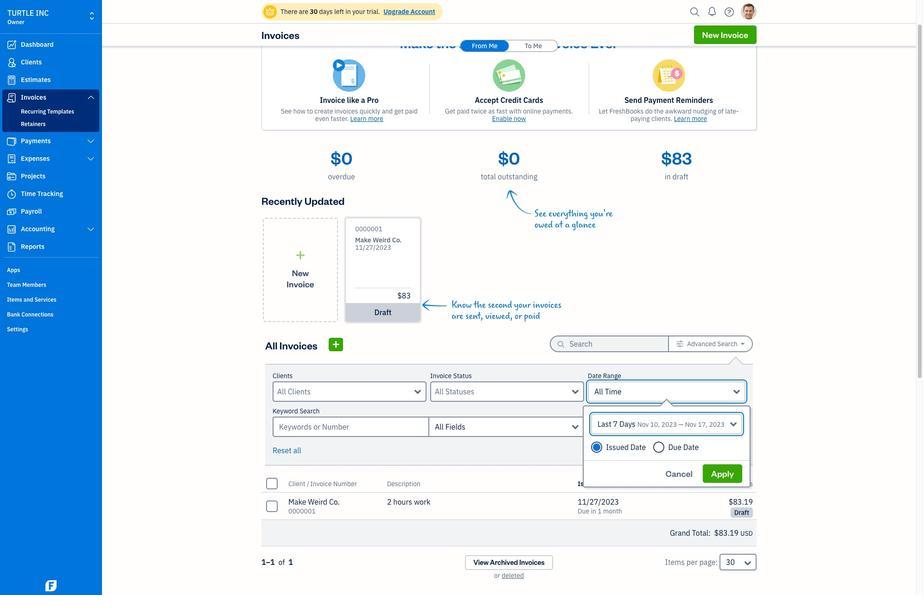 Task type: locate. For each thing, give the bounding box(es) containing it.
Search text field
[[570, 337, 653, 352]]

0 horizontal spatial new
[[292, 267, 309, 278]]

usd
[[741, 530, 753, 538]]

due right caretdown icon
[[624, 480, 636, 488]]

1 horizontal spatial see
[[535, 209, 547, 219]]

0 vertical spatial draft
[[673, 172, 689, 181]]

0 vertical spatial new
[[703, 29, 719, 40]]

/ right client
[[307, 480, 309, 488]]

team members
[[7, 282, 46, 289]]

team members link
[[2, 278, 99, 292]]

make for make the most payable invoice ever
[[400, 34, 434, 51]]

$83.19 down status link
[[729, 498, 753, 507]]

invoices inside main element
[[21, 93, 46, 102]]

invoice status
[[430, 372, 472, 380]]

0 vertical spatial cancel
[[669, 445, 696, 455]]

1–1 of 1
[[262, 558, 293, 567]]

/ for amount
[[731, 480, 734, 488]]

0 vertical spatial cancel button
[[661, 441, 704, 460]]

status up all statuses search field
[[453, 372, 472, 380]]

0 vertical spatial new invoice link
[[694, 26, 757, 44]]

the inside let freshbooks do the awkward nudging of late- paying clients.
[[654, 107, 664, 115]]

are inside the know the second your invoices are sent, viewed, or paid
[[452, 311, 464, 322]]

issued inside invoice date option group
[[606, 443, 629, 452]]

0 horizontal spatial learn
[[350, 115, 367, 123]]

see for see how to create invoices quickly and get paid even faster.
[[281, 107, 292, 115]]

0 horizontal spatial 2023
[[662, 421, 677, 429]]

1 vertical spatial 11/27/2023
[[578, 498, 619, 507]]

0 vertical spatial of
[[718, 107, 724, 115]]

all for all time
[[595, 387, 603, 397]]

invoices inside see how to create invoices quickly and get paid even faster.
[[335, 107, 358, 115]]

All Statuses search field
[[435, 386, 572, 398]]

more down pro
[[368, 115, 383, 123]]

0 horizontal spatial $83
[[398, 291, 411, 301]]

me for from me
[[489, 42, 498, 50]]

updated
[[305, 194, 345, 207]]

2023 left —
[[662, 421, 677, 429]]

2 more from the left
[[692, 115, 707, 123]]

$83.19 draft
[[729, 498, 753, 517]]

you're
[[590, 209, 613, 219]]

a
[[361, 96, 365, 105], [565, 220, 570, 231]]

1 horizontal spatial make
[[355, 236, 371, 244]]

$0 inside $0 total outstanding
[[498, 147, 520, 169]]

chevron large down image for expenses
[[87, 155, 95, 163]]

1 horizontal spatial or
[[515, 311, 522, 322]]

invoices inside the know the second your invoices are sent, viewed, or paid
[[533, 300, 562, 311]]

clients link
[[2, 54, 99, 71]]

recently updated
[[262, 194, 345, 207]]

all inside dropdown button
[[595, 387, 603, 397]]

invoice
[[721, 29, 749, 40], [544, 34, 588, 51], [320, 96, 345, 105], [287, 279, 314, 289], [430, 372, 452, 380], [310, 480, 332, 488]]

clients
[[21, 58, 42, 66], [273, 372, 293, 380]]

search
[[718, 340, 738, 348], [300, 407, 320, 416]]

0 horizontal spatial due date
[[624, 480, 651, 488]]

2 $0 from the left
[[498, 147, 520, 169]]

in inside $83 in draft
[[665, 172, 671, 181]]

issued date
[[606, 443, 646, 452], [578, 480, 614, 488]]

1 horizontal spatial your
[[514, 300, 531, 311]]

me inside 'link'
[[533, 42, 542, 50]]

chevron large down image down payments link
[[87, 155, 95, 163]]

ever
[[591, 34, 618, 51]]

/ left status link
[[731, 480, 734, 488]]

account
[[411, 7, 435, 16]]

upgrade
[[384, 7, 409, 16]]

paid right get on the top left
[[457, 107, 470, 115]]

bank
[[7, 311, 20, 318]]

issued date left caretdown icon
[[578, 480, 614, 488]]

items inside main element
[[7, 296, 22, 303]]

items for items and services
[[7, 296, 22, 303]]

0 horizontal spatial me
[[489, 42, 498, 50]]

due date right caretdown icon
[[624, 480, 651, 488]]

see for see everything you're owed at a glance
[[535, 209, 547, 219]]

paid
[[405, 107, 418, 115], [457, 107, 470, 115], [524, 311, 540, 322]]

send
[[625, 96, 642, 105]]

invoices down there
[[262, 28, 300, 41]]

settings link
[[2, 322, 99, 336]]

3 / from the left
[[731, 480, 734, 488]]

and
[[382, 107, 393, 115], [24, 296, 33, 303]]

2 horizontal spatial draft
[[735, 509, 750, 517]]

items
[[7, 296, 22, 303], [665, 558, 685, 567]]

1 vertical spatial $83
[[398, 291, 411, 301]]

weird
[[373, 236, 391, 244], [308, 498, 328, 507]]

view archived invoices link
[[465, 556, 553, 571]]

new down notifications icon
[[703, 29, 719, 40]]

0 horizontal spatial time
[[21, 190, 36, 198]]

0 horizontal spatial new invoice link
[[263, 218, 338, 322]]

1 chevron large down image from the top
[[87, 138, 95, 145]]

expenses
[[21, 154, 50, 163]]

learn right clients.
[[674, 115, 691, 123]]

1–1
[[262, 558, 275, 567]]

1 horizontal spatial $0
[[498, 147, 520, 169]]

search right keyword
[[300, 407, 320, 416]]

like
[[347, 96, 359, 105]]

due
[[669, 443, 682, 452], [624, 480, 636, 488], [578, 507, 590, 516]]

chevron large down image
[[87, 94, 95, 101], [87, 155, 95, 163]]

cancel button down invoice date option group
[[658, 465, 701, 483]]

$0
[[331, 147, 353, 169], [498, 147, 520, 169]]

1 horizontal spatial all
[[435, 423, 444, 432]]

month
[[603, 507, 622, 516]]

clients up estimates
[[21, 58, 42, 66]]

or down archived
[[494, 572, 500, 580]]

search left caretdown image
[[718, 340, 738, 348]]

nov right —
[[685, 421, 697, 429]]

1 vertical spatial see
[[535, 209, 547, 219]]

2 hours work
[[387, 498, 431, 507]]

expense image
[[6, 154, 17, 164]]

date down days
[[631, 443, 646, 452]]

a right at
[[565, 220, 570, 231]]

1 learn from the left
[[350, 115, 367, 123]]

chevron large down image inside expenses link
[[87, 155, 95, 163]]

0 horizontal spatial weird
[[308, 498, 328, 507]]

$0 for $0 overdue
[[331, 147, 353, 169]]

new invoice down go to help image
[[703, 29, 749, 40]]

2 vertical spatial make
[[289, 498, 306, 507]]

1 horizontal spatial are
[[452, 311, 464, 322]]

caretdown image
[[741, 340, 745, 348]]

invoice number link
[[310, 480, 357, 488]]

$0 up 'outstanding'
[[498, 147, 520, 169]]

or right 'viewed,' at the right bottom of the page
[[515, 311, 522, 322]]

1 horizontal spatial more
[[692, 115, 707, 123]]

7
[[613, 420, 618, 429]]

work
[[414, 498, 431, 507]]

/ for client
[[307, 480, 309, 488]]

make the most payable invoice ever
[[400, 34, 618, 51]]

0 horizontal spatial of
[[278, 558, 285, 567]]

apps link
[[2, 263, 99, 277]]

me right to
[[533, 42, 542, 50]]

cancel down —
[[669, 445, 696, 455]]

paid inside see how to create invoices quickly and get paid even faster.
[[405, 107, 418, 115]]

cancel down invoice date option group
[[666, 468, 693, 479]]

dashboard image
[[6, 40, 17, 50]]

chevron large down image inside payments link
[[87, 138, 95, 145]]

1 horizontal spatial 30
[[726, 558, 735, 567]]

all for all invoices
[[265, 339, 278, 352]]

30 left days
[[310, 7, 318, 16]]

your
[[352, 7, 365, 16], [514, 300, 531, 311]]

0 vertical spatial chevron large down image
[[87, 138, 95, 145]]

invoice like a pro image
[[333, 59, 366, 92]]

1 right 1–1
[[289, 558, 293, 567]]

view archived invoices or deleted
[[474, 558, 545, 580]]

0 vertical spatial chevron large down image
[[87, 94, 95, 101]]

0 vertical spatial make
[[400, 34, 434, 51]]

11/27/2023
[[355, 244, 391, 252], [578, 498, 619, 507]]

1 horizontal spatial 0000001
[[355, 225, 383, 233]]

new down "plus" icon
[[292, 267, 309, 278]]

0 horizontal spatial and
[[24, 296, 33, 303]]

per
[[687, 558, 698, 567]]

payments link
[[2, 133, 99, 150]]

status link
[[735, 480, 753, 488]]

0 vertical spatial 11/27/2023
[[355, 244, 391, 252]]

0 horizontal spatial a
[[361, 96, 365, 105]]

keyword search
[[273, 407, 320, 416]]

your left trial.
[[352, 7, 365, 16]]

chevron large down image up recurring templates link
[[87, 94, 95, 101]]

1 horizontal spatial me
[[533, 42, 542, 50]]

more down reminders
[[692, 115, 707, 123]]

me right from
[[489, 42, 498, 50]]

1 vertical spatial the
[[654, 107, 664, 115]]

0 horizontal spatial your
[[352, 7, 365, 16]]

are
[[299, 7, 308, 16], [452, 311, 464, 322]]

paid right the get on the top left
[[405, 107, 418, 115]]

total
[[692, 529, 709, 538]]

1 horizontal spatial learn more
[[674, 115, 707, 123]]

see left 'how' at top left
[[281, 107, 292, 115]]

0 horizontal spatial 11/27/2023
[[355, 244, 391, 252]]

$83 in draft
[[662, 147, 692, 181]]

invoices up deleted
[[520, 558, 545, 567]]

new invoice down "plus" icon
[[287, 267, 314, 289]]

1 vertical spatial 1
[[289, 558, 293, 567]]

and left the get on the top left
[[382, 107, 393, 115]]

sent,
[[466, 311, 483, 322]]

go to help image
[[722, 5, 737, 19]]

0 horizontal spatial 30
[[310, 7, 318, 16]]

learn more for reminders
[[674, 115, 707, 123]]

weird inside make weird co. 0000001
[[308, 498, 328, 507]]

paid right 'viewed,' at the right bottom of the page
[[524, 311, 540, 322]]

1 horizontal spatial new invoice link
[[694, 26, 757, 44]]

1 horizontal spatial /
[[621, 480, 623, 488]]

from me
[[472, 42, 498, 50]]

cards
[[524, 96, 543, 105]]

1 horizontal spatial weird
[[373, 236, 391, 244]]

all
[[265, 339, 278, 352], [595, 387, 603, 397], [435, 423, 444, 432]]

2 horizontal spatial in
[[665, 172, 671, 181]]

owner
[[7, 19, 25, 26]]

a left pro
[[361, 96, 365, 105]]

from me link
[[461, 40, 509, 51]]

estimates link
[[2, 72, 99, 89]]

items down team
[[7, 296, 22, 303]]

apps
[[7, 267, 20, 274]]

0 horizontal spatial items
[[7, 296, 22, 303]]

1 horizontal spatial learn
[[674, 115, 691, 123]]

of left late-
[[718, 107, 724, 115]]

see inside see everything you're owed at a glance
[[535, 209, 547, 219]]

team
[[7, 282, 21, 289]]

1 vertical spatial all
[[595, 387, 603, 397]]

recently
[[262, 194, 303, 207]]

the right do
[[654, 107, 664, 115]]

2 learn more from the left
[[674, 115, 707, 123]]

invoices up recurring
[[21, 93, 46, 102]]

new inside "new invoice"
[[292, 267, 309, 278]]

see up 'owed'
[[535, 209, 547, 219]]

me for to me
[[533, 42, 542, 50]]

1 inside 11/27/2023 due in 1 month
[[598, 507, 602, 516]]

learn for a
[[350, 115, 367, 123]]

1 horizontal spatial draft
[[673, 172, 689, 181]]

are right there
[[299, 7, 308, 16]]

tracking
[[37, 190, 63, 198]]

2 me from the left
[[533, 42, 542, 50]]

or inside view archived invoices or deleted
[[494, 572, 500, 580]]

the left most
[[436, 34, 456, 51]]

chevron large down image down retainers link
[[87, 138, 95, 145]]

payments.
[[543, 107, 573, 115]]

learn for reminders
[[674, 115, 691, 123]]

cancel button down —
[[661, 441, 704, 460]]

2 vertical spatial all
[[435, 423, 444, 432]]

2 horizontal spatial make
[[400, 34, 434, 51]]

due down —
[[669, 443, 682, 452]]

$83 for $83
[[398, 291, 411, 301]]

payment
[[644, 96, 675, 105]]

your right second
[[514, 300, 531, 311]]

advanced search button
[[669, 337, 752, 352]]

1 more from the left
[[368, 115, 383, 123]]

grand
[[670, 529, 691, 538]]

1 vertical spatial due
[[624, 480, 636, 488]]

co. inside make weird co. 0000001
[[329, 498, 340, 507]]

$0 up overdue
[[331, 147, 353, 169]]

make inside make weird co. 0000001
[[289, 498, 306, 507]]

nov left 10,
[[638, 421, 649, 429]]

new
[[703, 29, 719, 40], [292, 267, 309, 278]]

0000001 make weird co. 11/27/2023
[[355, 225, 402, 252]]

2 vertical spatial due
[[578, 507, 590, 516]]

chevron large down image inside the accounting link
[[87, 226, 95, 233]]

chevron large down image for accounting
[[87, 226, 95, 233]]

2 horizontal spatial paid
[[524, 311, 540, 322]]

date left caretdown icon
[[600, 480, 614, 488]]

1 horizontal spatial clients
[[273, 372, 293, 380]]

0 vertical spatial time
[[21, 190, 36, 198]]

time right the timer image
[[21, 190, 36, 198]]

0 vertical spatial due
[[669, 443, 682, 452]]

settings
[[7, 326, 28, 333]]

issued up 11/27/2023 due in 1 month
[[578, 480, 598, 488]]

status up $83.19 draft
[[735, 480, 753, 488]]

time down range
[[605, 387, 622, 397]]

2 horizontal spatial all
[[595, 387, 603, 397]]

chevron large down image
[[87, 138, 95, 145], [87, 226, 95, 233]]

and inside main element
[[24, 296, 33, 303]]

chevron large down image inside invoices link
[[87, 94, 95, 101]]

1 $0 from the left
[[331, 147, 353, 169]]

invoices inside view archived invoices or deleted
[[520, 558, 545, 567]]

1 vertical spatial 0000001
[[289, 507, 316, 516]]

1 horizontal spatial search
[[718, 340, 738, 348]]

0000001 inside make weird co. 0000001
[[289, 507, 316, 516]]

0 horizontal spatial learn more
[[350, 115, 383, 123]]

$83.19 right :
[[715, 529, 739, 538]]

2 horizontal spatial /
[[731, 480, 734, 488]]

0 horizontal spatial make
[[289, 498, 306, 507]]

report image
[[6, 243, 17, 252]]

$0 for $0 total outstanding
[[498, 147, 520, 169]]

settings image
[[677, 340, 684, 348]]

1 horizontal spatial issued
[[606, 443, 629, 452]]

1 vertical spatial or
[[494, 572, 500, 580]]

money image
[[6, 207, 17, 217]]

and down team members
[[24, 296, 33, 303]]

1 vertical spatial in
[[665, 172, 671, 181]]

0 vertical spatial 1
[[598, 507, 602, 516]]

0 horizontal spatial all
[[265, 339, 278, 352]]

1 left the month
[[598, 507, 602, 516]]

0 vertical spatial and
[[382, 107, 393, 115]]

due date down —
[[669, 443, 699, 452]]

description
[[387, 480, 421, 488]]

0 vertical spatial 0000001
[[355, 225, 383, 233]]

$0 inside $0 overdue
[[331, 147, 353, 169]]

1 horizontal spatial 2023
[[709, 421, 725, 429]]

amount / status
[[707, 480, 753, 488]]

how
[[293, 107, 306, 115]]

2 chevron large down image from the top
[[87, 226, 95, 233]]

Date Range field
[[591, 414, 743, 435]]

2023 right 17,
[[709, 421, 725, 429]]

chevron large down image for invoices
[[87, 94, 95, 101]]

2 learn from the left
[[674, 115, 691, 123]]

0 horizontal spatial nov
[[638, 421, 649, 429]]

1 vertical spatial new invoice link
[[263, 218, 338, 322]]

1 / from the left
[[307, 480, 309, 488]]

payment image
[[6, 137, 17, 146]]

due left the month
[[578, 507, 590, 516]]

1 horizontal spatial 11/27/2023
[[578, 498, 619, 507]]

invoices for paid
[[533, 300, 562, 311]]

1 horizontal spatial time
[[605, 387, 622, 397]]

0 vertical spatial $83
[[662, 147, 692, 169]]

1 vertical spatial issued
[[578, 480, 598, 488]]

30 right page:
[[726, 558, 735, 567]]

1 vertical spatial due date
[[624, 480, 651, 488]]

1 me from the left
[[489, 42, 498, 50]]

upgrade account link
[[382, 7, 435, 16]]

are down know on the bottom
[[452, 311, 464, 322]]

issued down 7
[[606, 443, 629, 452]]

the up the sent,
[[474, 300, 486, 311]]

retainers link
[[4, 119, 97, 130]]

learn right faster.
[[350, 115, 367, 123]]

learn more down pro
[[350, 115, 383, 123]]

more for send payment reminders
[[692, 115, 707, 123]]

or inside the know the second your invoices are sent, viewed, or paid
[[515, 311, 522, 322]]

all inside field
[[435, 423, 444, 432]]

search inside 'dropdown button'
[[718, 340, 738, 348]]

1 learn more from the left
[[350, 115, 383, 123]]

1 horizontal spatial invoices
[[533, 300, 562, 311]]

2 chevron large down image from the top
[[87, 155, 95, 163]]

accept credit cards image
[[493, 59, 526, 92]]

notifications image
[[705, 2, 720, 21]]

issued date down days
[[606, 443, 646, 452]]

weird inside 0000001 make weird co. 11/27/2023
[[373, 236, 391, 244]]

1 vertical spatial weird
[[308, 498, 328, 507]]

0 horizontal spatial in
[[346, 7, 351, 16]]

see inside see how to create invoices quickly and get paid even faster.
[[281, 107, 292, 115]]

1 chevron large down image from the top
[[87, 94, 95, 101]]

the inside the know the second your invoices are sent, viewed, or paid
[[474, 300, 486, 311]]

items left per
[[665, 558, 685, 567]]

0 vertical spatial the
[[436, 34, 456, 51]]

0 vertical spatial co.
[[392, 236, 402, 244]]

in
[[346, 7, 351, 16], [665, 172, 671, 181], [591, 507, 596, 516]]

clients down all invoices
[[273, 372, 293, 380]]

of right 1–1
[[278, 558, 285, 567]]

1 vertical spatial new invoice
[[287, 267, 314, 289]]

new invoice
[[703, 29, 749, 40], [287, 267, 314, 289]]

chevron large down image down payroll 'link'
[[87, 226, 95, 233]]

0 vertical spatial are
[[299, 7, 308, 16]]

get
[[445, 107, 456, 115]]

learn more down reminders
[[674, 115, 707, 123]]

/ right caretdown icon
[[621, 480, 623, 488]]

amount link
[[707, 480, 731, 488]]

1 vertical spatial 30
[[726, 558, 735, 567]]



Task type: vqa. For each thing, say whether or not it's contained in the screenshot.


Task type: describe. For each thing, give the bounding box(es) containing it.
the for know the second your invoices are sent, viewed, or paid
[[474, 300, 486, 311]]

Keyword Search text field
[[273, 417, 429, 437]]

paid inside accept credit cards get paid twice as fast with online payments. enable now
[[457, 107, 470, 115]]

fast
[[497, 107, 508, 115]]

0 horizontal spatial issued
[[578, 480, 598, 488]]

faster.
[[331, 115, 349, 123]]

apply button
[[703, 465, 743, 483]]

plus image
[[295, 251, 306, 260]]

1 vertical spatial $83.19
[[715, 529, 739, 538]]

reset all
[[273, 446, 301, 455]]

Keyword Search field
[[429, 417, 584, 437]]

due date inside invoice date option group
[[669, 443, 699, 452]]

clients.
[[652, 115, 673, 123]]

1 horizontal spatial due
[[624, 480, 636, 488]]

owed
[[535, 220, 553, 231]]

1 vertical spatial draft
[[375, 308, 392, 317]]

paid inside the know the second your invoices are sent, viewed, or paid
[[524, 311, 540, 322]]

search for keyword search
[[300, 407, 320, 416]]

all time
[[595, 387, 622, 397]]

range
[[603, 372, 622, 380]]

time inside time tracking link
[[21, 190, 36, 198]]

days
[[319, 7, 333, 16]]

payable
[[492, 34, 541, 51]]

client image
[[6, 58, 17, 67]]

to
[[307, 107, 313, 115]]

days
[[620, 420, 636, 429]]

a inside see everything you're owed at a glance
[[565, 220, 570, 231]]

your inside the know the second your invoices are sent, viewed, or paid
[[514, 300, 531, 311]]

caretdown image
[[616, 480, 619, 488]]

items and services
[[7, 296, 56, 303]]

make for make weird co. 0000001
[[289, 498, 306, 507]]

learn more for a
[[350, 115, 383, 123]]

1 vertical spatial cancel button
[[658, 465, 701, 483]]

deleted link
[[502, 572, 524, 580]]

search image
[[688, 5, 703, 19]]

All Clients search field
[[277, 386, 415, 398]]

invoices link
[[2, 90, 99, 106]]

items and services link
[[2, 293, 99, 307]]

date right caretdown icon
[[637, 480, 651, 488]]

make inside 0000001 make weird co. 11/27/2023
[[355, 236, 371, 244]]

cancel for topmost the cancel button
[[669, 445, 696, 455]]

search for advanced search
[[718, 340, 738, 348]]

there are 30 days left in your trial. upgrade account
[[281, 7, 435, 16]]

payroll
[[21, 207, 42, 216]]

nudging
[[693, 107, 717, 115]]

due date link
[[624, 480, 651, 488]]

1 nov from the left
[[638, 421, 649, 429]]

see how to create invoices quickly and get paid even faster.
[[281, 107, 418, 123]]

archived
[[490, 558, 518, 567]]

description link
[[387, 480, 421, 488]]

last
[[598, 420, 612, 429]]

at
[[555, 220, 563, 231]]

issued date inside invoice date option group
[[606, 443, 646, 452]]

from
[[472, 42, 487, 50]]

0 horizontal spatial status
[[453, 372, 472, 380]]

draft inside $83 in draft
[[673, 172, 689, 181]]

new invoice link for know the second your invoices are sent, viewed, or paid
[[263, 218, 338, 322]]

turtle
[[7, 8, 34, 18]]

$0 total outstanding
[[481, 147, 538, 181]]

0 vertical spatial a
[[361, 96, 365, 105]]

$83 for $83 in draft
[[662, 147, 692, 169]]

reports link
[[2, 239, 99, 256]]

in inside 11/27/2023 due in 1 month
[[591, 507, 596, 516]]

glance
[[572, 220, 596, 231]]

know
[[452, 300, 472, 311]]

0 vertical spatial new invoice
[[703, 29, 749, 40]]

2 2023 from the left
[[709, 421, 725, 429]]

add invoice image
[[332, 339, 340, 350]]

time inside all time dropdown button
[[605, 387, 622, 397]]

trial.
[[367, 7, 380, 16]]

even
[[315, 115, 329, 123]]

$0 overdue
[[328, 147, 355, 181]]

now
[[514, 115, 526, 123]]

0 vertical spatial 30
[[310, 7, 318, 16]]

2 / from the left
[[621, 480, 623, 488]]

chart image
[[6, 225, 17, 234]]

cancel for the cancel button to the bottom
[[666, 468, 693, 479]]

date left range
[[588, 372, 602, 380]]

there
[[281, 7, 298, 16]]

issued date link
[[578, 480, 621, 488]]

fields
[[446, 423, 466, 432]]

0 horizontal spatial 1
[[289, 558, 293, 567]]

0 vertical spatial your
[[352, 7, 365, 16]]

items per page:
[[665, 558, 718, 567]]

more for invoice like a pro
[[368, 115, 383, 123]]

estimates
[[21, 76, 51, 84]]

online
[[523, 107, 541, 115]]

invoice like a pro
[[320, 96, 379, 105]]

deleted
[[502, 572, 524, 580]]

10,
[[651, 421, 660, 429]]

advanced
[[687, 340, 716, 348]]

invoices left add invoice "icon"
[[280, 339, 318, 352]]

services
[[35, 296, 56, 303]]

reset all button
[[273, 445, 301, 456]]

1 horizontal spatial status
[[735, 480, 753, 488]]

1 2023 from the left
[[662, 421, 677, 429]]

payroll link
[[2, 204, 99, 220]]

bank connections link
[[2, 308, 99, 321]]

draft inside $83.19 draft
[[735, 509, 750, 517]]

paying
[[631, 115, 650, 123]]

know the second your invoices are sent, viewed, or paid
[[452, 300, 562, 322]]

recurring
[[21, 108, 46, 115]]

1 horizontal spatial new
[[703, 29, 719, 40]]

viewed,
[[485, 311, 513, 322]]

accounting
[[21, 225, 55, 233]]

invoice image
[[6, 93, 17, 103]]

co. inside 0000001 make weird co. 11/27/2023
[[392, 236, 402, 244]]

second
[[488, 300, 512, 311]]

grand total : $83.19 usd
[[670, 529, 753, 538]]

projects link
[[2, 168, 99, 185]]

11/27/2023 inside 0000001 make weird co. 11/27/2023
[[355, 244, 391, 252]]

reminders
[[676, 96, 713, 105]]

make weird co. 0000001
[[289, 498, 340, 516]]

clients inside main element
[[21, 58, 42, 66]]

see everything you're owed at a glance
[[535, 209, 613, 231]]

of inside let freshbooks do the awkward nudging of late- paying clients.
[[718, 107, 724, 115]]

the for make the most payable invoice ever
[[436, 34, 456, 51]]

time tracking
[[21, 190, 63, 198]]

accounting link
[[2, 221, 99, 238]]

crown image
[[265, 7, 275, 16]]

estimate image
[[6, 76, 17, 85]]

0 horizontal spatial new invoice
[[287, 267, 314, 289]]

and inside see how to create invoices quickly and get paid even faster.
[[382, 107, 393, 115]]

number
[[333, 480, 357, 488]]

freshbooks image
[[44, 581, 58, 592]]

Items per page: field
[[720, 554, 757, 571]]

reset
[[273, 446, 292, 455]]

turtle inc owner
[[7, 8, 49, 26]]

send payment reminders image
[[653, 59, 685, 92]]

0 vertical spatial in
[[346, 7, 351, 16]]

11/27/2023 inside 11/27/2023 due in 1 month
[[578, 498, 619, 507]]

pro
[[367, 96, 379, 105]]

close image
[[740, 32, 750, 43]]

timer image
[[6, 190, 17, 199]]

1 vertical spatial issued date
[[578, 480, 614, 488]]

most
[[459, 34, 490, 51]]

all for all fields
[[435, 423, 444, 432]]

main element
[[0, 0, 125, 596]]

accept
[[475, 96, 499, 105]]

due inside 11/27/2023 due in 1 month
[[578, 507, 590, 516]]

due inside invoice date option group
[[669, 443, 682, 452]]

items for items per page:
[[665, 558, 685, 567]]

outstanding
[[498, 172, 538, 181]]

2 nov from the left
[[685, 421, 697, 429]]

11/27/2023 due in 1 month
[[578, 498, 622, 516]]

client
[[289, 480, 305, 488]]

to me link
[[510, 40, 558, 51]]

invoices for even
[[335, 107, 358, 115]]

0000001 inside 0000001 make weird co. 11/27/2023
[[355, 225, 383, 233]]

0 vertical spatial $83.19
[[729, 498, 753, 507]]

reports
[[21, 243, 45, 251]]

1 vertical spatial of
[[278, 558, 285, 567]]

new invoice link for invoices
[[694, 26, 757, 44]]

chevron large down image for payments
[[87, 138, 95, 145]]

invoice date option group
[[591, 435, 743, 453]]

0 horizontal spatial are
[[299, 7, 308, 16]]

advanced search
[[687, 340, 738, 348]]

30 inside items per page: field
[[726, 558, 735, 567]]

project image
[[6, 172, 17, 181]]

connections
[[21, 311, 53, 318]]

all invoices
[[265, 339, 318, 352]]

date down —
[[684, 443, 699, 452]]

twice
[[471, 107, 487, 115]]



